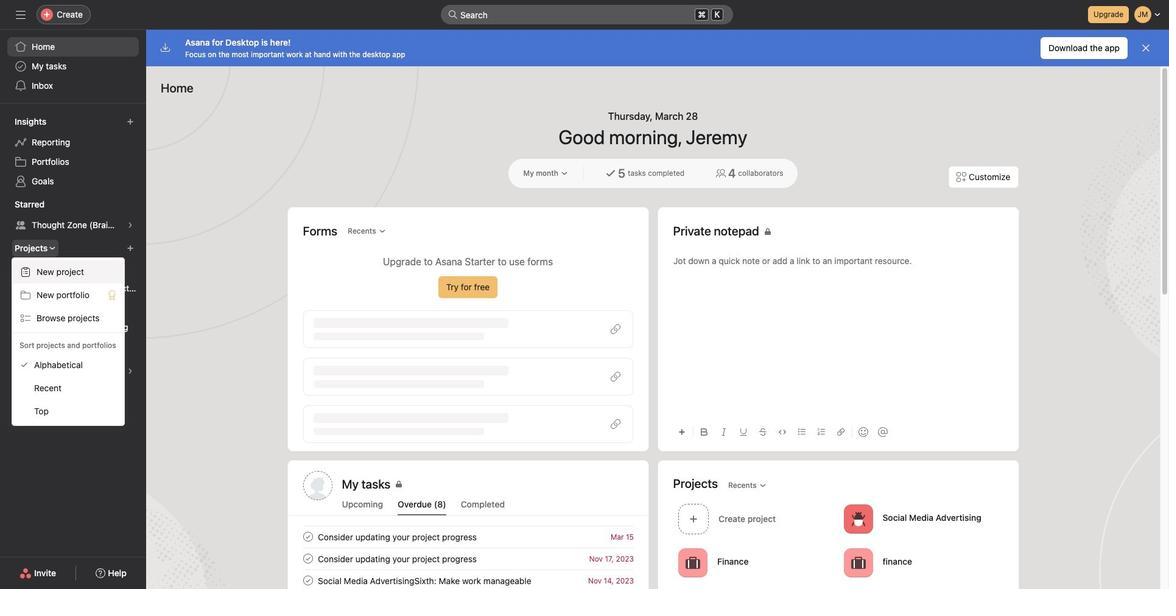 Task type: locate. For each thing, give the bounding box(es) containing it.
see details, thought zone (brainstorm space) image for starred element
[[127, 222, 134, 229]]

see details, thought zone (brainstorm space) image inside teams element
[[127, 368, 134, 375]]

2 see details, thought zone (brainstorm space) image from the top
[[127, 368, 134, 375]]

mark complete image
[[300, 574, 315, 588]]

mark complete image
[[300, 530, 315, 544], [300, 552, 315, 566]]

numbered list image
[[817, 429, 825, 436]]

underline image
[[739, 429, 747, 436]]

see details, thought zone (brainstorm space) image
[[127, 222, 134, 229], [127, 368, 134, 375]]

0 vertical spatial see details, thought zone (brainstorm space) image
[[127, 222, 134, 229]]

0 horizontal spatial briefcase image
[[685, 556, 700, 570]]

1 vertical spatial mark complete image
[[300, 552, 315, 566]]

menu item
[[12, 261, 124, 284]]

Mark complete checkbox
[[300, 574, 315, 588]]

1 vertical spatial see details, thought zone (brainstorm space) image
[[127, 368, 134, 375]]

2 mark complete checkbox from the top
[[300, 552, 315, 566]]

2 briefcase image from the left
[[851, 556, 865, 570]]

Mark complete checkbox
[[300, 530, 315, 544], [300, 552, 315, 566]]

mark complete checkbox up mark complete option
[[300, 552, 315, 566]]

1 horizontal spatial briefcase image
[[851, 556, 865, 570]]

strikethrough image
[[759, 429, 766, 436]]

1 see details, thought zone (brainstorm space) image from the top
[[127, 222, 134, 229]]

projects element
[[0, 237, 146, 340]]

hide sidebar image
[[16, 10, 26, 19]]

mark complete image up mark complete option
[[300, 552, 315, 566]]

2 mark complete image from the top
[[300, 552, 315, 566]]

1 vertical spatial mark complete checkbox
[[300, 552, 315, 566]]

1 mark complete image from the top
[[300, 530, 315, 544]]

0 vertical spatial mark complete checkbox
[[300, 530, 315, 544]]

toolbar
[[673, 418, 1003, 446]]

briefcase image
[[685, 556, 700, 570], [851, 556, 865, 570]]

list item
[[673, 500, 838, 538], [288, 526, 648, 548], [288, 548, 648, 570], [288, 570, 648, 589]]

mark complete checkbox up mark complete image
[[300, 530, 315, 544]]

1 mark complete checkbox from the top
[[300, 530, 315, 544]]

mark complete image up mark complete image
[[300, 530, 315, 544]]

see details, thought zone (brainstorm space) image inside starred element
[[127, 222, 134, 229]]

0 vertical spatial mark complete image
[[300, 530, 315, 544]]

None field
[[441, 5, 733, 24]]



Task type: vqa. For each thing, say whether or not it's contained in the screenshot.
Mark complete option
yes



Task type: describe. For each thing, give the bounding box(es) containing it.
italics image
[[720, 429, 727, 436]]

see details, thought zone (brainstorm space) image for teams element
[[127, 368, 134, 375]]

bug image
[[851, 512, 865, 526]]

new project or portfolio image
[[127, 245, 134, 252]]

insert an object image
[[678, 429, 685, 436]]

code image
[[778, 429, 786, 436]]

collapse section image
[[1, 346, 11, 356]]

new insights image
[[127, 118, 134, 125]]

link image
[[837, 429, 844, 436]]

global element
[[0, 30, 146, 103]]

at mention image
[[878, 427, 887, 437]]

starred element
[[0, 194, 146, 237]]

dismiss image
[[1141, 43, 1151, 53]]

teams element
[[0, 340, 146, 384]]

prominent image
[[448, 10, 458, 19]]

bulleted list image
[[798, 429, 805, 436]]

bold image
[[700, 429, 708, 436]]

add profile photo image
[[303, 471, 332, 500]]

Search tasks, projects, and more text field
[[441, 5, 733, 24]]

1 briefcase image from the left
[[685, 556, 700, 570]]

insights element
[[0, 111, 146, 194]]



